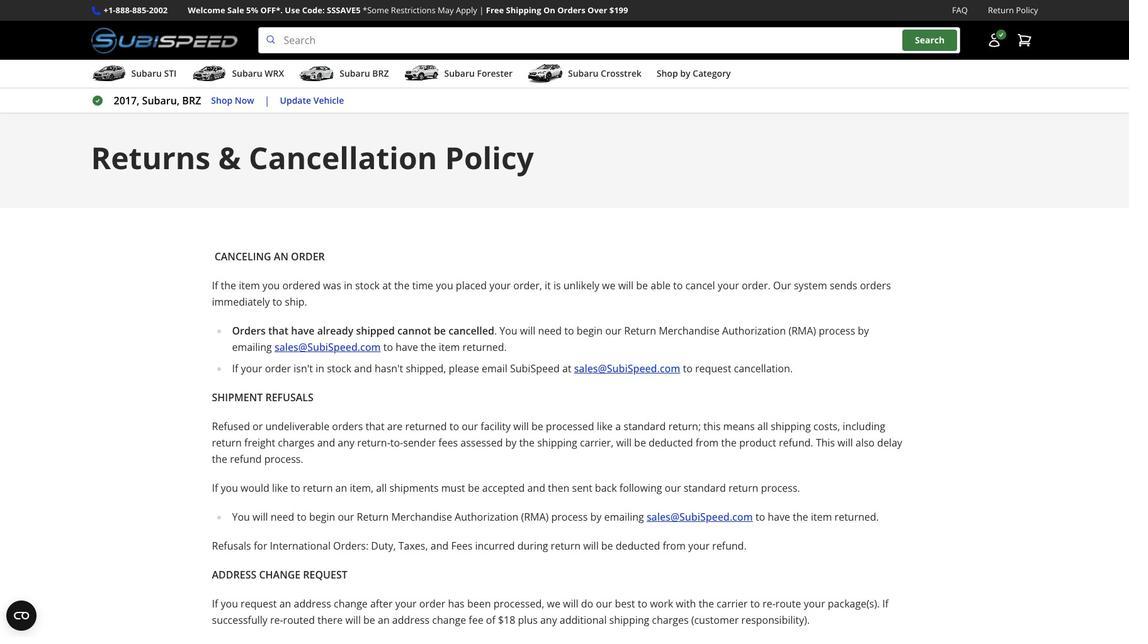 Task type: describe. For each thing, give the bounding box(es) containing it.
refused
[[212, 420, 250, 434]]

order
[[291, 250, 325, 264]]

if the item you ordered was in stock at the time you placed your order, it is unlikely we will be able to cancel your order. our system sends orders immediately to ship.
[[212, 279, 891, 309]]

time
[[412, 279, 433, 293]]

be left processed
[[531, 420, 543, 434]]

+1-
[[104, 4, 116, 16]]

been
[[467, 598, 491, 612]]

return;
[[668, 420, 701, 434]]

if for if you would like to return an item, all shipments must be accepted and then sent back following our standard return process.
[[212, 482, 218, 496]]

0 vertical spatial sales@subispeed.com link
[[275, 341, 381, 355]]

0 horizontal spatial address
[[294, 598, 331, 612]]

2002
[[149, 4, 168, 16]]

1 vertical spatial re-
[[270, 614, 283, 628]]

route
[[776, 598, 801, 612]]

plus
[[518, 614, 538, 628]]

refusals for international orders: duty, taxes, and fees incurred during return will be deducted from your refund.
[[212, 540, 747, 554]]

orders:
[[333, 540, 368, 554]]

change
[[259, 569, 300, 583]]

please
[[449, 362, 479, 376]]

placed
[[456, 279, 487, 293]]

forester
[[477, 67, 513, 79]]

package(s).
[[828, 598, 880, 612]]

that inside refused or undeliverable orders that are returned to our facility will be processed like a standard return; this means all shipping costs, including return freight charges and any return-to-sender fees assessed by the shipping carrier, will be deducted from the product refund. this will also delay the refund process.
[[366, 420, 385, 434]]

refused or undeliverable orders that are returned to our facility will be processed like a standard return; this means all shipping costs, including return freight charges and any return-to-sender fees assessed by the shipping carrier, will be deducted from the product refund. this will also delay the refund process.
[[212, 420, 902, 467]]

0 horizontal spatial stock
[[327, 362, 351, 376]]

1 horizontal spatial at
[[562, 362, 571, 376]]

update
[[280, 94, 311, 106]]

button image
[[986, 33, 1002, 48]]

this
[[704, 420, 721, 434]]

1 horizontal spatial policy
[[1016, 4, 1038, 16]]

at inside if the item you ordered was in stock at the time you placed your order, it is unlikely we will be able to cancel your order. our system sends orders immediately to ship.
[[382, 279, 391, 293]]

2 horizontal spatial an
[[378, 614, 390, 628]]

shop for shop now
[[211, 94, 232, 106]]

authorization inside . you will need to begin our return merchandise authorization (rma) process by emailing
[[722, 324, 786, 338]]

to inside refused or undeliverable orders that are returned to our facility will be processed like a standard return; this means all shipping costs, including return freight charges and any return-to-sender fees assessed by the shipping carrier, will be deducted from the product refund. this will also delay the refund process.
[[449, 420, 459, 434]]

subaru for subaru brz
[[340, 67, 370, 79]]

shipment refusals
[[212, 391, 313, 405]]

like inside refused or undeliverable orders that are returned to our facility will be processed like a standard return; this means all shipping costs, including return freight charges and any return-to-sender fees assessed by the shipping carrier, will be deducted from the product refund. this will also delay the refund process.
[[597, 420, 613, 434]]

0 vertical spatial sales@subispeed.com
[[275, 341, 381, 355]]

hasn't
[[375, 362, 403, 376]]

freight
[[244, 436, 275, 450]]

0 horizontal spatial that
[[268, 324, 288, 338]]

open widget image
[[6, 601, 37, 632]]

1 vertical spatial deducted
[[616, 540, 660, 554]]

free
[[486, 4, 504, 16]]

888-
[[116, 4, 132, 16]]

be right the cannot
[[434, 324, 446, 338]]

cancellation.
[[734, 362, 793, 376]]

sales@subispeed.com to have the item returned.
[[275, 341, 507, 355]]

return left item,
[[303, 482, 333, 496]]

immediately
[[212, 295, 270, 309]]

return down the you will need to begin our return merchandise authorization (rma) process by emailing sales@subispeed.com to have the item returned.
[[551, 540, 581, 554]]

if you request an address change after your order has been processed, we will do our best to work with the carrier to re-route your package(s). if successfully re-routed there will be an address change fee of $18 plus any additional shipping charges (customer responsibility).
[[212, 598, 889, 628]]

subaru sti
[[131, 67, 177, 79]]

return policy link
[[988, 4, 1038, 17]]

any inside the if you request an address change after your order has been processed, we will do our best to work with the carrier to re-route your package(s). if successfully re-routed there will be an address change fee of $18 plus any additional shipping charges (customer responsibility).
[[540, 614, 557, 628]]

0 vertical spatial |
[[479, 4, 484, 16]]

refund.
[[712, 540, 747, 554]]

subaru for subaru wrx
[[232, 67, 262, 79]]

your left order,
[[489, 279, 511, 293]]

there
[[318, 614, 343, 628]]

is
[[553, 279, 561, 293]]

successfully
[[212, 614, 267, 628]]

1 horizontal spatial returned.
[[835, 511, 879, 525]]

be inside the if you request an address change after your order has been processed, we will do our best to work with the carrier to re-route your package(s). if successfully re-routed there will be an address change fee of $18 plus any additional shipping charges (customer responsibility).
[[363, 614, 375, 628]]

2017, subaru, brz
[[114, 94, 201, 108]]

also
[[856, 436, 875, 450]]

your right route
[[804, 598, 825, 612]]

1 vertical spatial emailing
[[604, 511, 644, 525]]

faq link
[[952, 4, 968, 17]]

by inside dropdown button
[[680, 67, 690, 79]]

sales@subispeed.com link for if your order isn't in stock and hasn't shipped, please email subispeed at
[[574, 362, 680, 376]]

and left fees
[[431, 540, 449, 554]]

&
[[218, 137, 241, 178]]

1 vertical spatial item
[[439, 341, 460, 355]]

carrier
[[717, 598, 748, 612]]

shipping inside the if you request an address change after your order has been processed, we will do our best to work with the carrier to re-route your package(s). if successfully re-routed there will be an address change fee of $18 plus any additional shipping charges (customer responsibility).
[[609, 614, 649, 628]]

your up shipment refusals
[[241, 362, 262, 376]]

fee
[[469, 614, 483, 628]]

charges inside the if you request an address change after your order has been processed, we will do our best to work with the carrier to re-route your package(s). if successfully re-routed there will be an address change fee of $18 plus any additional shipping charges (customer responsibility).
[[652, 614, 689, 628]]

emailing inside . you will need to begin our return merchandise authorization (rma) process by emailing
[[232, 341, 272, 355]]

2 vertical spatial item
[[811, 511, 832, 525]]

5%
[[246, 4, 258, 16]]

refund. this
[[779, 436, 835, 450]]

a subaru brz thumbnail image image
[[299, 64, 335, 83]]

code:
[[302, 4, 325, 16]]

will down a
[[616, 436, 632, 450]]

sends
[[830, 279, 857, 293]]

already
[[317, 324, 353, 338]]

sales@subispeed.com for if your order isn't in stock and hasn't shipped, please email subispeed at
[[574, 362, 680, 376]]

0 horizontal spatial |
[[264, 94, 270, 108]]

over
[[588, 4, 607, 16]]

1 vertical spatial authorization
[[455, 511, 518, 525]]

on
[[543, 4, 555, 16]]

will down would
[[253, 511, 268, 525]]

vehicle
[[313, 94, 344, 106]]

subaru for subaru forester
[[444, 67, 475, 79]]

1 horizontal spatial request
[[695, 362, 731, 376]]

return down product
[[728, 482, 758, 496]]

we inside the if you request an address change after your order has been processed, we will do our best to work with the carrier to re-route your package(s). if successfully re-routed there will be an address change fee of $18 plus any additional shipping charges (customer responsibility).
[[547, 598, 560, 612]]

will left also
[[838, 436, 853, 450]]

charges inside refused or undeliverable orders that are returned to our facility will be processed like a standard return; this means all shipping costs, including return freight charges and any return-to-sender fees assessed by the shipping carrier, will be deducted from the product refund. this will also delay the refund process.
[[278, 436, 315, 450]]

search input field
[[258, 27, 960, 54]]

shop now link
[[211, 94, 254, 108]]

orders inside if the item you ordered was in stock at the time you placed your order, it is unlikely we will be able to cancel your order. our system sends orders immediately to ship.
[[860, 279, 891, 293]]

process inside . you will need to begin our return merchandise authorization (rma) process by emailing
[[819, 324, 855, 338]]

and left the then
[[527, 482, 545, 496]]

0 vertical spatial re-
[[763, 598, 776, 612]]

+1-888-885-2002 link
[[104, 4, 168, 17]]

duty,
[[371, 540, 396, 554]]

able
[[651, 279, 671, 293]]

0 horizontal spatial returned.
[[462, 341, 507, 355]]

be down back
[[601, 540, 613, 554]]

was
[[323, 279, 341, 293]]

shipped
[[356, 324, 395, 338]]

a subaru wrx thumbnail image image
[[192, 64, 227, 83]]

delay
[[877, 436, 902, 450]]

0 horizontal spatial brz
[[182, 94, 201, 108]]

email
[[482, 362, 507, 376]]

and inside refused or undeliverable orders that are returned to our facility will be processed like a standard return; this means all shipping costs, including return freight charges and any return-to-sender fees assessed by the shipping carrier, will be deducted from the product refund. this will also delay the refund process.
[[317, 436, 335, 450]]

all inside refused or undeliverable orders that are returned to our facility will be processed like a standard return; this means all shipping costs, including return freight charges and any return-to-sender fees assessed by the shipping carrier, will be deducted from the product refund. this will also delay the refund process.
[[757, 420, 768, 434]]

do
[[581, 598, 593, 612]]

subaru for subaru crosstrek
[[568, 67, 598, 79]]

0 horizontal spatial shipping
[[537, 436, 577, 450]]

$199
[[609, 4, 628, 16]]

if for if your order isn't in stock and hasn't shipped, please email subispeed at sales@subispeed.com to request cancellation.
[[232, 362, 238, 376]]

our inside the if you request an address change after your order has been processed, we will do our best to work with the carrier to re-route your package(s). if successfully re-routed there will be an address change fee of $18 plus any additional shipping charges (customer responsibility).
[[596, 598, 612, 612]]

system
[[794, 279, 827, 293]]

the inside the if you request an address change after your order has been processed, we will do our best to work with the carrier to re-route your package(s). if successfully re-routed there will be an address change fee of $18 plus any additional shipping charges (customer responsibility).
[[699, 598, 714, 612]]

order inside the if you request an address change after your order has been processed, we will do our best to work with the carrier to re-route your package(s). if successfully re-routed there will be an address change fee of $18 plus any additional shipping charges (customer responsibility).
[[419, 598, 445, 612]]

item,
[[350, 482, 373, 496]]

1 vertical spatial merchandise
[[391, 511, 452, 525]]

your right after
[[395, 598, 417, 612]]

carrier,
[[580, 436, 613, 450]]

and left hasn't
[[354, 362, 372, 376]]

apply
[[456, 4, 477, 16]]

a subaru crosstrek thumbnail image image
[[528, 64, 563, 83]]

item inside if the item you ordered was in stock at the time you placed your order, it is unlikely we will be able to cancel your order. our system sends orders immediately to ship.
[[239, 279, 260, 293]]

incurred
[[475, 540, 515, 554]]

use
[[285, 4, 300, 16]]

refusals
[[265, 391, 313, 405]]

we inside if the item you ordered was in stock at the time you placed your order, it is unlikely we will be able to cancel your order. our system sends orders immediately to ship.
[[602, 279, 616, 293]]

off*.
[[260, 4, 283, 16]]

any inside refused or undeliverable orders that are returned to our facility will be processed like a standard return; this means all shipping costs, including return freight charges and any return-to-sender fees assessed by the shipping carrier, will be deducted from the product refund. this will also delay the refund process.
[[338, 436, 355, 450]]

your left refund.
[[688, 540, 710, 554]]

refusals
[[212, 540, 251, 554]]

if right package(s). at the bottom of page
[[882, 598, 889, 612]]

you inside . you will need to begin our return merchandise authorization (rma) process by emailing
[[499, 324, 517, 338]]

1 horizontal spatial address
[[392, 614, 430, 628]]

1 vertical spatial need
[[271, 511, 294, 525]]

be inside if the item you ordered was in stock at the time you placed your order, it is unlikely we will be able to cancel your order. our system sends orders immediately to ship.
[[636, 279, 648, 293]]

0 vertical spatial shipping
[[771, 420, 811, 434]]

ship.
[[285, 295, 307, 309]]

refund
[[230, 453, 262, 467]]

costs,
[[813, 420, 840, 434]]

0 horizontal spatial policy
[[445, 137, 534, 178]]

to-
[[390, 436, 403, 450]]

. you will need to begin our return merchandise authorization (rma) process by emailing
[[232, 324, 869, 355]]

returns
[[91, 137, 210, 178]]

a
[[615, 420, 621, 434]]

must
[[441, 482, 465, 496]]

from inside refused or undeliverable orders that are returned to our facility will be processed like a standard return; this means all shipping costs, including return freight charges and any return-to-sender fees assessed by the shipping carrier, will be deducted from the product refund. this will also delay the refund process.
[[696, 436, 719, 450]]

0 horizontal spatial return
[[357, 511, 389, 525]]

you right time
[[436, 279, 453, 293]]

return-
[[357, 436, 390, 450]]

2 horizontal spatial have
[[768, 511, 790, 525]]

you left would
[[221, 482, 238, 496]]

0 horizontal spatial from
[[663, 540, 686, 554]]

then
[[548, 482, 569, 496]]

may
[[438, 4, 454, 16]]

will left do
[[563, 598, 578, 612]]

1 horizontal spatial process.
[[761, 482, 800, 496]]



Task type: vqa. For each thing, say whether or not it's contained in the screenshot.
any to the top
yes



Task type: locate. For each thing, give the bounding box(es) containing it.
request inside the if you request an address change after your order has been processed, we will do our best to work with the carrier to re-route your package(s). if successfully re-routed there will be an address change fee of $18 plus any additional shipping charges (customer responsibility).
[[241, 598, 277, 612]]

1 horizontal spatial re-
[[763, 598, 776, 612]]

have for that
[[291, 324, 315, 338]]

shipping up refund. this
[[771, 420, 811, 434]]

charges
[[278, 436, 315, 450], [652, 614, 689, 628]]

5 subaru from the left
[[568, 67, 598, 79]]

sales@subispeed.com up a
[[574, 362, 680, 376]]

1 vertical spatial brz
[[182, 94, 201, 108]]

like left a
[[597, 420, 613, 434]]

item
[[239, 279, 260, 293], [439, 341, 460, 355], [811, 511, 832, 525]]

process down the then
[[551, 511, 588, 525]]

subaru brz
[[340, 67, 389, 79]]

with
[[676, 598, 696, 612]]

an left item,
[[335, 482, 347, 496]]

1 vertical spatial orders
[[232, 324, 266, 338]]

will inside if the item you ordered was in stock at the time you placed your order, it is unlikely we will be able to cancel your order. our system sends orders immediately to ship.
[[618, 279, 634, 293]]

sales@subispeed.com link down 'already'
[[275, 341, 381, 355]]

subaru for subaru sti
[[131, 67, 162, 79]]

subaru inside dropdown button
[[444, 67, 475, 79]]

shipment
[[212, 391, 263, 405]]

0 horizontal spatial orders
[[232, 324, 266, 338]]

we left do
[[547, 598, 560, 612]]

+1-888-885-2002
[[104, 4, 168, 16]]

(rma) inside . you will need to begin our return merchandise authorization (rma) process by emailing
[[788, 324, 816, 338]]

return inside refused or undeliverable orders that are returned to our facility will be processed like a standard return; this means all shipping costs, including return freight charges and any return-to-sender fees assessed by the shipping carrier, will be deducted from the product refund. this will also delay the refund process.
[[212, 436, 242, 450]]

order,
[[513, 279, 542, 293]]

stock
[[355, 279, 380, 293], [327, 362, 351, 376]]

crosstrek
[[601, 67, 642, 79]]

0 horizontal spatial all
[[376, 482, 387, 496]]

your left order.
[[718, 279, 739, 293]]

0 horizontal spatial an
[[279, 598, 291, 612]]

if up immediately
[[212, 279, 218, 293]]

you right . at the bottom left of page
[[499, 324, 517, 338]]

if inside if the item you ordered was in stock at the time you placed your order, it is unlikely we will be able to cancel your order. our system sends orders immediately to ship.
[[212, 279, 218, 293]]

1 vertical spatial like
[[272, 482, 288, 496]]

subaru crosstrek
[[568, 67, 642, 79]]

subispeed logo image
[[91, 27, 238, 54]]

standard inside refused or undeliverable orders that are returned to our facility will be processed like a standard return; this means all shipping costs, including return freight charges and any return-to-sender fees assessed by the shipping carrier, will be deducted from the product refund. this will also delay the refund process.
[[624, 420, 666, 434]]

update vehicle button
[[280, 94, 344, 108]]

welcome sale 5% off*. use code: sssave5
[[188, 4, 361, 16]]

charges down work
[[652, 614, 689, 628]]

0 vertical spatial an
[[335, 482, 347, 496]]

that up return-
[[366, 420, 385, 434]]

0 horizontal spatial process
[[551, 511, 588, 525]]

3 subaru from the left
[[340, 67, 370, 79]]

address
[[212, 569, 256, 583]]

return up button icon
[[988, 4, 1014, 16]]

orders up return-
[[332, 420, 363, 434]]

subaru left forester
[[444, 67, 475, 79]]

search
[[915, 34, 945, 46]]

1 vertical spatial sales@subispeed.com
[[574, 362, 680, 376]]

authorization up refusals for international orders: duty, taxes, and fees incurred during return will be deducted from your refund.
[[455, 511, 518, 525]]

1 subaru from the left
[[131, 67, 162, 79]]

policy
[[1016, 4, 1038, 16], [445, 137, 534, 178]]

orders right on
[[557, 4, 585, 16]]

sale
[[227, 4, 244, 16]]

sales@subispeed.com link up refund.
[[647, 511, 753, 525]]

sales@subispeed.com up refund.
[[647, 511, 753, 525]]

charges down "undeliverable"
[[278, 436, 315, 450]]

update vehicle
[[280, 94, 344, 106]]

address up routed
[[294, 598, 331, 612]]

1 horizontal spatial any
[[540, 614, 557, 628]]

from down this
[[696, 436, 719, 450]]

shipping down processed
[[537, 436, 577, 450]]

isn't
[[294, 362, 313, 376]]

assessed
[[460, 436, 503, 450]]

shop for shop by category
[[657, 67, 678, 79]]

1 horizontal spatial |
[[479, 4, 484, 16]]

0 vertical spatial deducted
[[649, 436, 693, 450]]

need
[[538, 324, 562, 338], [271, 511, 294, 525]]

1 horizontal spatial standard
[[684, 482, 726, 496]]

0 vertical spatial order
[[265, 362, 291, 376]]

if for if you request an address change after your order has been processed, we will do our best to work with the carrier to re-route your package(s). if successfully re-routed there will be an address change fee of $18 plus any additional shipping charges (customer responsibility).
[[212, 598, 218, 612]]

2 vertical spatial sales@subispeed.com
[[647, 511, 753, 525]]

0 horizontal spatial we
[[547, 598, 560, 612]]

1 vertical spatial an
[[279, 598, 291, 612]]

unlikely
[[563, 279, 599, 293]]

1 horizontal spatial like
[[597, 420, 613, 434]]

like right would
[[272, 482, 288, 496]]

1 horizontal spatial from
[[696, 436, 719, 450]]

brz
[[372, 67, 389, 79], [182, 94, 201, 108]]

return policy
[[988, 4, 1038, 16]]

canceling
[[215, 250, 271, 264]]

0 horizontal spatial order
[[265, 362, 291, 376]]

2 vertical spatial sales@subispeed.com link
[[647, 511, 753, 525]]

emailing down immediately
[[232, 341, 272, 355]]

merchandise
[[659, 324, 720, 338], [391, 511, 452, 525]]

re- up "responsibility)."
[[763, 598, 776, 612]]

1 horizontal spatial begin
[[577, 324, 603, 338]]

0 horizontal spatial emailing
[[232, 341, 272, 355]]

order left isn't
[[265, 362, 291, 376]]

0 vertical spatial item
[[239, 279, 260, 293]]

0 vertical spatial return
[[988, 4, 1014, 16]]

0 horizontal spatial change
[[334, 598, 368, 612]]

shop now
[[211, 94, 254, 106]]

in inside if the item you ordered was in stock at the time you placed your order, it is unlikely we will be able to cancel your order. our system sends orders immediately to ship.
[[344, 279, 352, 293]]

885-
[[132, 4, 149, 16]]

subaru wrx button
[[192, 62, 284, 88]]

undeliverable
[[265, 420, 329, 434]]

standard right a
[[624, 420, 666, 434]]

orders right sends
[[860, 279, 891, 293]]

need down if the item you ordered was in stock at the time you placed your order, it is unlikely we will be able to cancel your order. our system sends orders immediately to ship.
[[538, 324, 562, 338]]

emailing down following
[[604, 511, 644, 525]]

be right the must
[[468, 482, 480, 496]]

0 vertical spatial process
[[819, 324, 855, 338]]

sent
[[572, 482, 592, 496]]

1 horizontal spatial item
[[439, 341, 460, 355]]

1 horizontal spatial have
[[396, 341, 418, 355]]

0 vertical spatial any
[[338, 436, 355, 450]]

1 horizontal spatial orders
[[557, 4, 585, 16]]

0 vertical spatial like
[[597, 420, 613, 434]]

1 horizontal spatial that
[[366, 420, 385, 434]]

shipments
[[389, 482, 439, 496]]

2 horizontal spatial return
[[988, 4, 1014, 16]]

| left free
[[479, 4, 484, 16]]

a subaru forester thumbnail image image
[[404, 64, 439, 83]]

for international
[[254, 540, 331, 554]]

to inside . you will need to begin our return merchandise authorization (rma) process by emailing
[[564, 324, 574, 338]]

0 vertical spatial process.
[[264, 453, 303, 467]]

1 vertical spatial begin
[[309, 511, 335, 525]]

merchandise inside . you will need to begin our return merchandise authorization (rma) process by emailing
[[659, 324, 720, 338]]

0 vertical spatial address
[[294, 598, 331, 612]]

the
[[221, 279, 236, 293], [394, 279, 410, 293], [421, 341, 436, 355], [519, 436, 535, 450], [721, 436, 737, 450], [212, 453, 227, 467], [793, 511, 808, 525], [699, 598, 714, 612]]

be right carrier,
[[634, 436, 646, 450]]

brz inside subaru brz dropdown button
[[372, 67, 389, 79]]

2017,
[[114, 94, 139, 108]]

begin down unlikely
[[577, 324, 603, 338]]

1 vertical spatial stock
[[327, 362, 351, 376]]

1 vertical spatial process
[[551, 511, 588, 525]]

merchandise down cancel
[[659, 324, 720, 338]]

subaru forester
[[444, 67, 513, 79]]

process down sends
[[819, 324, 855, 338]]

our inside refused or undeliverable orders that are returned to our facility will be processed like a standard return; this means all shipping costs, including return freight charges and any return-to-sender fees assessed by the shipping carrier, will be deducted from the product refund. this will also delay the refund process.
[[462, 420, 478, 434]]

returned
[[405, 420, 447, 434]]

processed,
[[493, 598, 544, 612]]

stock right the was
[[355, 279, 380, 293]]

sales@subispeed.com down 'already'
[[275, 341, 381, 355]]

return down able at the top right
[[624, 324, 656, 338]]

category
[[693, 67, 731, 79]]

1 vertical spatial all
[[376, 482, 387, 496]]

1 horizontal spatial shipping
[[609, 614, 649, 628]]

0 vertical spatial have
[[291, 324, 315, 338]]

0 vertical spatial at
[[382, 279, 391, 293]]

0 horizontal spatial any
[[338, 436, 355, 450]]

2 vertical spatial have
[[768, 511, 790, 525]]

back
[[595, 482, 617, 496]]

subaru up "now" at the top left of the page
[[232, 67, 262, 79]]

if up successfully
[[212, 598, 218, 612]]

process. down product
[[761, 482, 800, 496]]

be left able at the top right
[[636, 279, 648, 293]]

1 horizontal spatial you
[[499, 324, 517, 338]]

0 vertical spatial stock
[[355, 279, 380, 293]]

if for if the item you ordered was in stock at the time you placed your order, it is unlikely we will be able to cancel your order. our system sends orders immediately to ship.
[[212, 279, 218, 293]]

will inside . you will need to begin our return merchandise authorization (rma) process by emailing
[[520, 324, 535, 338]]

our
[[773, 279, 791, 293]]

0 horizontal spatial (rma)
[[521, 511, 549, 525]]

0 horizontal spatial you
[[232, 511, 250, 525]]

shipping
[[771, 420, 811, 434], [537, 436, 577, 450], [609, 614, 649, 628]]

(rma) down system
[[788, 324, 816, 338]]

0 vertical spatial brz
[[372, 67, 389, 79]]

1 horizontal spatial authorization
[[722, 324, 786, 338]]

shop inside dropdown button
[[657, 67, 678, 79]]

standard down this
[[684, 482, 726, 496]]

address change request
[[212, 569, 347, 583]]

1 horizontal spatial change
[[432, 614, 466, 628]]

4 subaru from the left
[[444, 67, 475, 79]]

0 vertical spatial authorization
[[722, 324, 786, 338]]

has
[[448, 598, 465, 612]]

2 horizontal spatial shipping
[[771, 420, 811, 434]]

from
[[696, 436, 719, 450], [663, 540, 686, 554]]

1 vertical spatial policy
[[445, 137, 534, 178]]

(rma) up during
[[521, 511, 549, 525]]

cancellation
[[249, 137, 437, 178]]

subaru,
[[142, 94, 180, 108]]

will right . at the bottom left of page
[[520, 324, 535, 338]]

from left refund.
[[663, 540, 686, 554]]

that down ship.
[[268, 324, 288, 338]]

0 vertical spatial in
[[344, 279, 352, 293]]

1 vertical spatial (rma)
[[521, 511, 549, 525]]

will right there
[[345, 614, 361, 628]]

orders inside refused or undeliverable orders that are returned to our facility will be processed like a standard return; this means all shipping costs, including return freight charges and any return-to-sender fees assessed by the shipping carrier, will be deducted from the product refund. this will also delay the refund process.
[[332, 420, 363, 434]]

subaru left crosstrek
[[568, 67, 598, 79]]

0 horizontal spatial process.
[[264, 453, 303, 467]]

and
[[354, 362, 372, 376], [317, 436, 335, 450], [527, 482, 545, 496], [431, 540, 449, 554]]

process. inside refused or undeliverable orders that are returned to our facility will be processed like a standard return; this means all shipping costs, including return freight charges and any return-to-sender fees assessed by the shipping carrier, will be deducted from the product refund. this will also delay the refund process.
[[264, 453, 303, 467]]

deducted down following
[[616, 540, 660, 554]]

1 vertical spatial charges
[[652, 614, 689, 628]]

1 vertical spatial from
[[663, 540, 686, 554]]

need inside . you will need to begin our return merchandise authorization (rma) process by emailing
[[538, 324, 562, 338]]

all up product
[[757, 420, 768, 434]]

1 vertical spatial returned.
[[835, 511, 879, 525]]

sales@subispeed.com link for you will need to begin our return merchandise authorization (rma) process by emailing
[[647, 511, 753, 525]]

change down has
[[432, 614, 466, 628]]

1 horizontal spatial in
[[344, 279, 352, 293]]

change up there
[[334, 598, 368, 612]]

stock inside if the item you ordered was in stock at the time you placed your order, it is unlikely we will be able to cancel your order. our system sends orders immediately to ship.
[[355, 279, 380, 293]]

0 vertical spatial begin
[[577, 324, 603, 338]]

0 horizontal spatial request
[[241, 598, 277, 612]]

ordered
[[282, 279, 320, 293]]

routed
[[283, 614, 315, 628]]

or
[[253, 420, 263, 434]]

an up routed
[[279, 598, 291, 612]]

1 horizontal spatial process
[[819, 324, 855, 338]]

0 vertical spatial charges
[[278, 436, 315, 450]]

address
[[294, 598, 331, 612], [392, 614, 430, 628]]

1 horizontal spatial an
[[335, 482, 347, 496]]

1 vertical spatial in
[[316, 362, 324, 376]]

subaru up the vehicle
[[340, 67, 370, 79]]

by inside refused or undeliverable orders that are returned to our facility will be processed like a standard return; this means all shipping costs, including return freight charges and any return-to-sender fees assessed by the shipping carrier, will be deducted from the product refund. this will also delay the refund process.
[[505, 436, 517, 450]]

process. down the freight
[[264, 453, 303, 467]]

order left has
[[419, 598, 445, 612]]

taxes,
[[398, 540, 428, 554]]

cannot
[[397, 324, 431, 338]]

1 vertical spatial change
[[432, 614, 466, 628]]

will down the you will need to begin our return merchandise authorization (rma) process by emailing sales@subispeed.com to have the item returned.
[[583, 540, 599, 554]]

responsibility).
[[741, 614, 810, 628]]

shipping down best
[[609, 614, 649, 628]]

if up shipment
[[232, 362, 238, 376]]

1 vertical spatial shop
[[211, 94, 232, 106]]

0 vertical spatial orders
[[557, 4, 585, 16]]

subaru brz button
[[299, 62, 389, 88]]

following
[[619, 482, 662, 496]]

at right subispeed
[[562, 362, 571, 376]]

fees
[[451, 540, 472, 554]]

facility
[[481, 420, 511, 434]]

our inside . you will need to begin our return merchandise authorization (rma) process by emailing
[[605, 324, 622, 338]]

orders
[[557, 4, 585, 16], [232, 324, 266, 338]]

process.
[[264, 453, 303, 467], [761, 482, 800, 496]]

1 vertical spatial orders
[[332, 420, 363, 434]]

0 vertical spatial emailing
[[232, 341, 272, 355]]

0 vertical spatial (rma)
[[788, 324, 816, 338]]

search button
[[902, 30, 957, 51]]

change
[[334, 598, 368, 612], [432, 614, 466, 628]]

0 horizontal spatial merchandise
[[391, 511, 452, 525]]

have for to
[[396, 341, 418, 355]]

1 horizontal spatial (rma)
[[788, 324, 816, 338]]

return up duty,
[[357, 511, 389, 525]]

at left time
[[382, 279, 391, 293]]

by
[[680, 67, 690, 79], [858, 324, 869, 338], [505, 436, 517, 450], [590, 511, 602, 525]]

by inside . you will need to begin our return merchandise authorization (rma) process by emailing
[[858, 324, 869, 338]]

begin up orders:
[[309, 511, 335, 525]]

deducted down return;
[[649, 436, 693, 450]]

emailing
[[232, 341, 272, 355], [604, 511, 644, 525]]

you inside the if you request an address change after your order has been processed, we will do our best to work with the carrier to re-route your package(s). if successfully re-routed there will be an address change fee of $18 plus any additional shipping charges (customer responsibility).
[[221, 598, 238, 612]]

deducted
[[649, 436, 693, 450], [616, 540, 660, 554]]

work
[[650, 598, 673, 612]]

1 vertical spatial standard
[[684, 482, 726, 496]]

1 vertical spatial return
[[624, 324, 656, 338]]

stock right isn't
[[327, 362, 351, 376]]

0 vertical spatial all
[[757, 420, 768, 434]]

address down after
[[392, 614, 430, 628]]

an down after
[[378, 614, 390, 628]]

sales@subispeed.com link up a
[[574, 362, 680, 376]]

in right isn't
[[316, 362, 324, 376]]

brz right subaru,
[[182, 94, 201, 108]]

we right unlikely
[[602, 279, 616, 293]]

begin inside . you will need to begin our return merchandise authorization (rma) process by emailing
[[577, 324, 603, 338]]

you down canceling an order
[[262, 279, 280, 293]]

standard
[[624, 420, 666, 434], [684, 482, 726, 496]]

2 subaru from the left
[[232, 67, 262, 79]]

shop left "now" at the top left of the page
[[211, 94, 232, 106]]

sales@subispeed.com for you will need to begin our return merchandise authorization (rma) process by emailing
[[647, 511, 753, 525]]

orders
[[860, 279, 891, 293], [332, 420, 363, 434]]

be down after
[[363, 614, 375, 628]]

deducted inside refused or undeliverable orders that are returned to our facility will be processed like a standard return; this means all shipping costs, including return freight charges and any return-to-sender fees assessed by the shipping carrier, will be deducted from the product refund. this will also delay the refund process.
[[649, 436, 693, 450]]

.
[[494, 324, 497, 338]]

0 horizontal spatial authorization
[[455, 511, 518, 525]]

restrictions
[[391, 4, 436, 16]]

you up refusals
[[232, 511, 250, 525]]

merchandise down shipments
[[391, 511, 452, 525]]

0 horizontal spatial re-
[[270, 614, 283, 628]]

to
[[673, 279, 683, 293], [273, 295, 282, 309], [564, 324, 574, 338], [383, 341, 393, 355], [683, 362, 693, 376], [449, 420, 459, 434], [291, 482, 300, 496], [297, 511, 307, 525], [755, 511, 765, 525], [638, 598, 647, 612], [750, 598, 760, 612]]

a subaru sti thumbnail image image
[[91, 64, 126, 83]]

0 horizontal spatial in
[[316, 362, 324, 376]]

0 horizontal spatial standard
[[624, 420, 666, 434]]

1 horizontal spatial shop
[[657, 67, 678, 79]]

$18
[[498, 614, 515, 628]]

will right facility
[[513, 420, 529, 434]]

you up successfully
[[221, 598, 238, 612]]

1 horizontal spatial brz
[[372, 67, 389, 79]]

returns & cancellation policy
[[91, 137, 534, 178]]

brz left a subaru forester thumbnail image
[[372, 67, 389, 79]]

return inside . you will need to begin our return merchandise authorization (rma) process by emailing
[[624, 324, 656, 338]]

return down refused
[[212, 436, 242, 450]]

1 horizontal spatial merchandise
[[659, 324, 720, 338]]

(customer
[[691, 614, 739, 628]]

subispeed
[[510, 362, 560, 376]]



